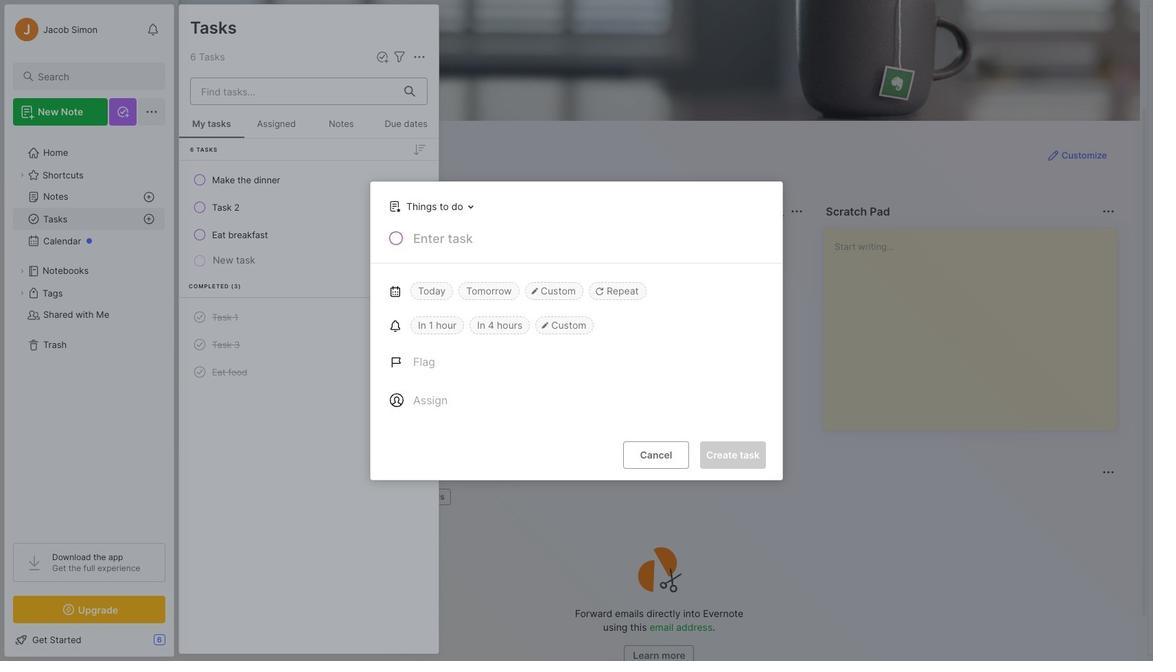 Task type: vqa. For each thing, say whether or not it's contained in the screenshot.
December
no



Task type: locate. For each thing, give the bounding box(es) containing it.
row group
[[179, 139, 439, 396], [201, 253, 695, 440]]

row
[[185, 168, 433, 192], [185, 195, 433, 220], [185, 223, 433, 247], [185, 305, 433, 330], [185, 332, 433, 357], [185, 360, 433, 385]]

4 row from the top
[[185, 305, 433, 330]]

tree
[[5, 134, 174, 531]]

make the dinner 0 cell
[[212, 173, 281, 187]]

tab
[[203, 228, 244, 245], [249, 228, 305, 245], [372, 489, 407, 506], [413, 489, 451, 506]]

5 row from the top
[[185, 332, 433, 357]]

None search field
[[38, 68, 153, 84]]

1 vertical spatial tab list
[[203, 489, 1113, 506]]

3 row from the top
[[185, 223, 433, 247]]

main element
[[0, 0, 179, 661]]

Search text field
[[38, 70, 153, 83]]

task 3 1 cell
[[212, 338, 240, 352]]

task 2 1 cell
[[212, 201, 240, 214]]

Go to note or move task field
[[383, 196, 479, 216]]

tab list
[[203, 228, 802, 245], [203, 489, 1113, 506]]

0 vertical spatial tab list
[[203, 228, 802, 245]]



Task type: describe. For each thing, give the bounding box(es) containing it.
task 1 0 cell
[[212, 310, 239, 324]]

6 row from the top
[[185, 360, 433, 385]]

expand notebooks image
[[18, 267, 26, 275]]

1 tab list from the top
[[203, 228, 802, 245]]

2 tab list from the top
[[203, 489, 1113, 506]]

Start writing… text field
[[835, 229, 1117, 420]]

expand tags image
[[18, 289, 26, 297]]

collapse 01_completed image
[[412, 280, 426, 293]]

Enter task text field
[[412, 230, 767, 253]]

new task image
[[376, 50, 389, 64]]

1 row from the top
[[185, 168, 433, 192]]

none search field inside main element
[[38, 68, 153, 84]]

tree inside main element
[[5, 134, 174, 531]]

Find tasks… text field
[[193, 80, 396, 103]]

eat food 2 cell
[[212, 365, 248, 379]]

2 row from the top
[[185, 195, 433, 220]]

eat breakfast 2 cell
[[212, 228, 268, 242]]



